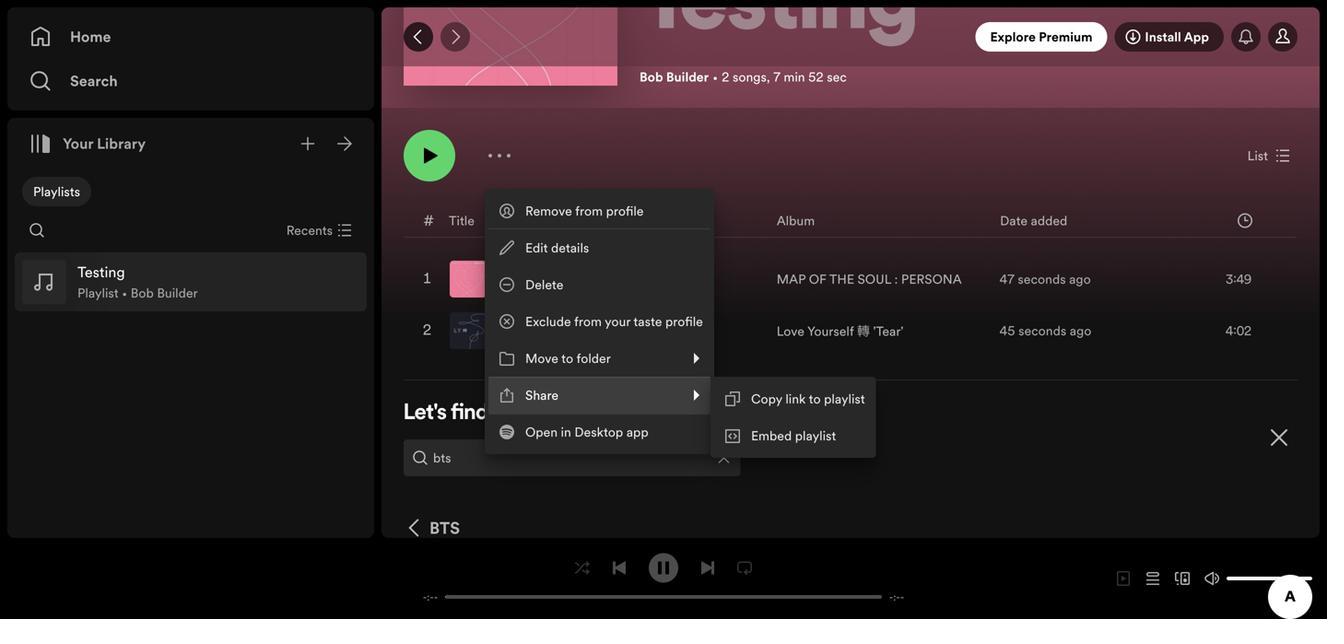 Task type: locate. For each thing, give the bounding box(es) containing it.
1 horizontal spatial bob
[[640, 68, 663, 86]]

explore premium
[[990, 28, 1093, 46]]

bob builder link
[[640, 68, 709, 86]]

the
[[829, 271, 854, 288]]

love
[[542, 312, 579, 332]]

2 songs , 7 min 52 sec
[[722, 68, 847, 86]]

to inside button
[[809, 390, 821, 408]]

list item
[[15, 253, 367, 312]]

0 vertical spatial to
[[562, 350, 573, 367]]

0 vertical spatial builder
[[666, 68, 709, 86]]

1 horizontal spatial -:--
[[889, 590, 905, 604]]

album
[[777, 212, 815, 230]]

1 :- from the left
[[427, 590, 434, 604]]

fake love cell
[[450, 306, 587, 356]]

your library
[[63, 134, 146, 154]]

0 vertical spatial bob
[[640, 68, 663, 86]]

1 vertical spatial ,
[[525, 281, 528, 298]]

1 horizontal spatial to
[[809, 390, 821, 408]]

menu
[[485, 189, 876, 458], [711, 377, 876, 458]]

duration image
[[1238, 213, 1253, 228]]

disable repeat image
[[737, 561, 752, 576]]

to right "move"
[[562, 350, 573, 367]]

pause image
[[656, 561, 671, 576]]

3 - from the left
[[889, 590, 893, 604]]

seconds for 47
[[1018, 271, 1066, 288]]

soul
[[858, 271, 891, 288]]

-:--
[[423, 590, 438, 604], [889, 590, 905, 604]]

your inside exclude from your taste profile button
[[605, 313, 631, 330]]

min
[[784, 68, 805, 86]]

exclude from your taste profile button
[[489, 303, 711, 340]]

45 seconds ago
[[1000, 322, 1092, 340]]

group
[[15, 253, 367, 312]]

install
[[1145, 28, 1182, 46]]

your left taste
[[605, 313, 631, 330]]

from up 'edit details' button
[[575, 202, 603, 220]]

1 vertical spatial ago
[[1070, 322, 1092, 340]]

0 horizontal spatial :-
[[427, 590, 434, 604]]

search in your library image
[[29, 223, 44, 238]]

1 vertical spatial seconds
[[1019, 322, 1067, 340]]

0 horizontal spatial to
[[562, 350, 573, 367]]

47 seconds ago
[[1000, 271, 1091, 288]]

go back image
[[411, 29, 426, 44], [404, 517, 426, 539]]

list item containing playlist
[[15, 253, 367, 312]]

0 horizontal spatial bts
[[430, 517, 460, 540]]

bob
[[640, 68, 663, 86], [131, 284, 154, 302]]

1 vertical spatial bts
[[430, 517, 460, 540]]

to
[[562, 350, 573, 367], [809, 390, 821, 408]]

group containing playlist
[[15, 253, 367, 312]]

1 vertical spatial to
[[809, 390, 821, 408]]

of
[[809, 271, 827, 288]]

1 vertical spatial profile
[[665, 313, 703, 330]]

0 horizontal spatial bob
[[131, 284, 154, 302]]

profile right taste
[[665, 313, 703, 330]]

from
[[575, 202, 603, 220], [574, 313, 602, 330]]

None search field
[[22, 216, 52, 245], [404, 440, 741, 477], [404, 440, 741, 477]]

#
[[423, 211, 434, 231]]

go back image inside bts button
[[404, 517, 426, 539]]

bob left 2
[[640, 68, 663, 86]]

profile up 'edit details' button
[[606, 202, 644, 220]]

2 - from the left
[[434, 590, 438, 604]]

0 vertical spatial ago
[[1069, 271, 1091, 288]]

map
[[777, 271, 806, 288]]

songs
[[733, 68, 767, 86]]

builder right "•"
[[157, 284, 198, 302]]

edit details
[[525, 239, 589, 257]]

seconds
[[1018, 271, 1066, 288], [1019, 322, 1067, 340]]

explore premium button
[[976, 22, 1107, 52]]

your right the for
[[628, 403, 670, 425]]

from for profile
[[575, 202, 603, 220]]

1 horizontal spatial builder
[[666, 68, 709, 86]]

builder left 2
[[666, 68, 709, 86]]

1 - from the left
[[423, 590, 427, 604]]

what's new image
[[1239, 29, 1254, 44]]

previous image
[[612, 561, 627, 576]]

let's
[[404, 403, 447, 425]]

halsey
[[532, 281, 571, 298]]

menu containing remove from profile
[[485, 189, 876, 458]]

1 vertical spatial from
[[574, 313, 602, 330]]

List button
[[1240, 141, 1298, 171]]

0 horizontal spatial builder
[[157, 284, 198, 302]]

to right link
[[809, 390, 821, 408]]

1 vertical spatial your
[[628, 403, 670, 425]]

something
[[493, 403, 593, 425]]

-
[[423, 590, 427, 604], [434, 590, 438, 604], [889, 590, 893, 604], [900, 590, 905, 604]]

love yourself 轉 'tear' link
[[777, 321, 904, 341]]

:-
[[427, 590, 434, 604], [893, 590, 900, 604]]

none search field search in your library
[[22, 216, 52, 245]]

details
[[551, 239, 589, 257]]

seconds for 45
[[1019, 322, 1067, 340]]

list item inside main element
[[15, 253, 367, 312]]

playlists
[[33, 183, 80, 200]]

1 horizontal spatial :-
[[893, 590, 900, 604]]

0 horizontal spatial ,
[[525, 281, 528, 298]]

1 horizontal spatial ,
[[767, 68, 770, 86]]

0 vertical spatial ,
[[767, 68, 770, 86]]

find
[[451, 403, 489, 425]]

to inside dropdown button
[[562, 350, 573, 367]]

folder
[[577, 350, 611, 367]]

0 horizontal spatial -:--
[[423, 590, 438, 604]]

premium
[[1039, 28, 1093, 46]]

1 horizontal spatial profile
[[665, 313, 703, 330]]

bts inside boy with luv (feat. halsey) bts , halsey
[[501, 281, 525, 298]]

0 vertical spatial go back image
[[411, 29, 426, 44]]

0 horizontal spatial profile
[[606, 202, 644, 220]]

, left 7
[[767, 68, 770, 86]]

go forward image
[[448, 29, 463, 44]]

builder
[[666, 68, 709, 86], [157, 284, 198, 302]]

bts
[[501, 281, 525, 298], [430, 517, 460, 540]]

bob builder
[[640, 68, 709, 86]]

bob right "•"
[[131, 284, 154, 302]]

0 vertical spatial seconds
[[1018, 271, 1066, 288]]

1 ago from the top
[[1069, 271, 1091, 288]]

go back image inside top bar and user menu element
[[411, 29, 426, 44]]

1 horizontal spatial bts
[[501, 281, 525, 298]]

embed playlist button
[[714, 418, 873, 454]]

edit details button
[[489, 230, 711, 266]]

ago up the 45 seconds ago
[[1069, 271, 1091, 288]]

for
[[597, 403, 624, 425]]

testing grid
[[383, 204, 1319, 358]]

bts button
[[404, 513, 460, 543]]

1 vertical spatial builder
[[157, 284, 198, 302]]

halsey link
[[532, 281, 571, 298]]

exclude from your taste profile
[[525, 313, 703, 330]]

next image
[[701, 561, 715, 576]]

copy link to playlist
[[751, 390, 865, 408]]

47
[[1000, 271, 1015, 288]]

your
[[605, 313, 631, 330], [628, 403, 670, 425]]

45
[[1000, 322, 1015, 340]]

date
[[1000, 212, 1028, 230]]

remove
[[525, 202, 572, 220]]

# column header
[[423, 205, 434, 237]]

2 ago from the top
[[1070, 322, 1092, 340]]

bts inside button
[[430, 517, 460, 540]]

let's find something for your playlist
[[404, 403, 741, 425]]

remove from profile button
[[489, 193, 711, 230]]

0 vertical spatial from
[[575, 202, 603, 220]]

0 vertical spatial your
[[605, 313, 631, 330]]

1 vertical spatial go back image
[[404, 517, 426, 539]]

from up folder on the bottom
[[574, 313, 602, 330]]

Recents, List view field
[[272, 216, 363, 245]]

bts link
[[501, 281, 525, 298]]

, left halsey link
[[525, 281, 528, 298]]

group inside main element
[[15, 253, 367, 312]]

seconds right 47 at top right
[[1018, 271, 1066, 288]]

player controls element
[[401, 554, 926, 604]]

seconds right 45
[[1019, 322, 1067, 340]]

from for your
[[574, 313, 602, 330]]

:
[[895, 271, 898, 288]]

ago for 47 seconds ago
[[1069, 271, 1091, 288]]

sec
[[827, 68, 847, 86]]

ago down the 47 seconds ago
[[1070, 322, 1092, 340]]

0 vertical spatial bts
[[501, 281, 525, 298]]

none search field inside main element
[[22, 216, 52, 245]]

1 vertical spatial bob
[[131, 284, 154, 302]]

boy with luv (feat. halsey) cell
[[450, 254, 687, 304]]

ago
[[1069, 271, 1091, 288], [1070, 322, 1092, 340]]



Task type: describe. For each thing, give the bounding box(es) containing it.
connect to a device image
[[1175, 572, 1190, 586]]

link
[[786, 390, 806, 408]]

search
[[70, 71, 118, 91]]

playlist down copy link to playlist
[[795, 427, 836, 445]]

persona
[[901, 271, 962, 288]]

install app
[[1145, 28, 1209, 46]]

boy with luv (feat. halsey) link
[[501, 260, 679, 281]]

recents
[[286, 222, 333, 239]]

2 -:-- from the left
[[889, 590, 905, 604]]

title
[[449, 212, 475, 230]]

share
[[525, 387, 559, 404]]

exclude
[[525, 313, 571, 330]]

copy link to playlist button
[[714, 381, 873, 418]]

testing image
[[404, 0, 618, 86]]

delete button
[[489, 266, 711, 303]]

map of the soul : persona link
[[777, 271, 962, 288]]

1 -:-- from the left
[[423, 590, 438, 604]]

轉
[[857, 323, 870, 340]]

taste
[[634, 313, 662, 330]]

app
[[627, 424, 649, 441]]

install app link
[[1115, 22, 1224, 52]]

duration element
[[1238, 213, 1253, 228]]

ago for 45 seconds ago
[[1070, 322, 1092, 340]]

playlist up clear search field icon
[[674, 403, 741, 425]]

bob inside list item
[[131, 284, 154, 302]]

explore
[[990, 28, 1036, 46]]

open in desktop app
[[525, 424, 649, 441]]

search link
[[29, 63, 352, 100]]

7
[[773, 68, 781, 86]]

embed
[[751, 427, 792, 445]]

halsey)
[[631, 260, 679, 281]]

date added
[[1000, 212, 1068, 230]]

2
[[722, 68, 730, 86]]

home
[[70, 27, 111, 47]]

boy with luv (feat. halsey) bts , halsey
[[501, 260, 679, 298]]

clear search field image
[[717, 451, 731, 466]]

fake love
[[501, 312, 579, 332]]

in
[[561, 424, 571, 441]]

open in desktop app button
[[489, 414, 711, 451]]

delete
[[525, 276, 564, 294]]

embed playlist
[[751, 427, 836, 445]]

your library button
[[22, 125, 153, 162]]

close image
[[1268, 427, 1291, 449]]

yourself
[[808, 323, 854, 340]]

edit
[[525, 239, 548, 257]]

list
[[1248, 147, 1268, 165]]

open
[[525, 424, 558, 441]]

Disable repeat checkbox
[[730, 554, 760, 583]]

menu containing copy link to playlist
[[711, 377, 876, 458]]

map of the soul : persona
[[777, 271, 962, 288]]

move to folder
[[525, 350, 611, 367]]

(feat.
[[593, 260, 627, 281]]

main element
[[7, 7, 374, 538]]

app
[[1184, 28, 1209, 46]]

move to folder button
[[489, 340, 711, 377]]

enable shuffle image
[[575, 561, 590, 576]]

'tear'
[[873, 323, 904, 340]]

•
[[122, 284, 127, 302]]

builder inside list item
[[157, 284, 198, 302]]

remove from profile
[[525, 202, 644, 220]]

volume high image
[[1205, 572, 1220, 586]]

copy
[[751, 390, 782, 408]]

home link
[[29, 18, 352, 55]]

2 :- from the left
[[893, 590, 900, 604]]

top bar and user menu element
[[382, 7, 1320, 66]]

fake love link
[[501, 312, 579, 332]]

with
[[530, 260, 562, 281]]

love
[[777, 323, 805, 340]]

, inside boy with luv (feat. halsey) bts , halsey
[[525, 281, 528, 298]]

added
[[1031, 212, 1068, 230]]

3:49
[[1226, 271, 1252, 288]]

desktop
[[575, 424, 623, 441]]

52
[[809, 68, 824, 86]]

move
[[525, 350, 559, 367]]

love yourself 轉 'tear'
[[777, 323, 904, 340]]

4 - from the left
[[900, 590, 905, 604]]

luv
[[566, 260, 589, 281]]

library
[[97, 134, 146, 154]]

your
[[63, 134, 93, 154]]

fake
[[501, 312, 538, 332]]

# row
[[405, 205, 1297, 238]]

Playlists checkbox
[[22, 177, 91, 206]]

share button
[[489, 377, 711, 414]]

boy
[[501, 260, 526, 281]]

playlist
[[77, 284, 119, 302]]

Search for songs or episodes field
[[404, 440, 741, 477]]

3:49 cell
[[1180, 254, 1281, 304]]

playlist right link
[[824, 390, 865, 408]]

0 vertical spatial profile
[[606, 202, 644, 220]]

playlist • bob builder
[[77, 284, 198, 302]]



Task type: vqa. For each thing, say whether or not it's contained in the screenshot.
GROUP inside main ELEMENT
yes



